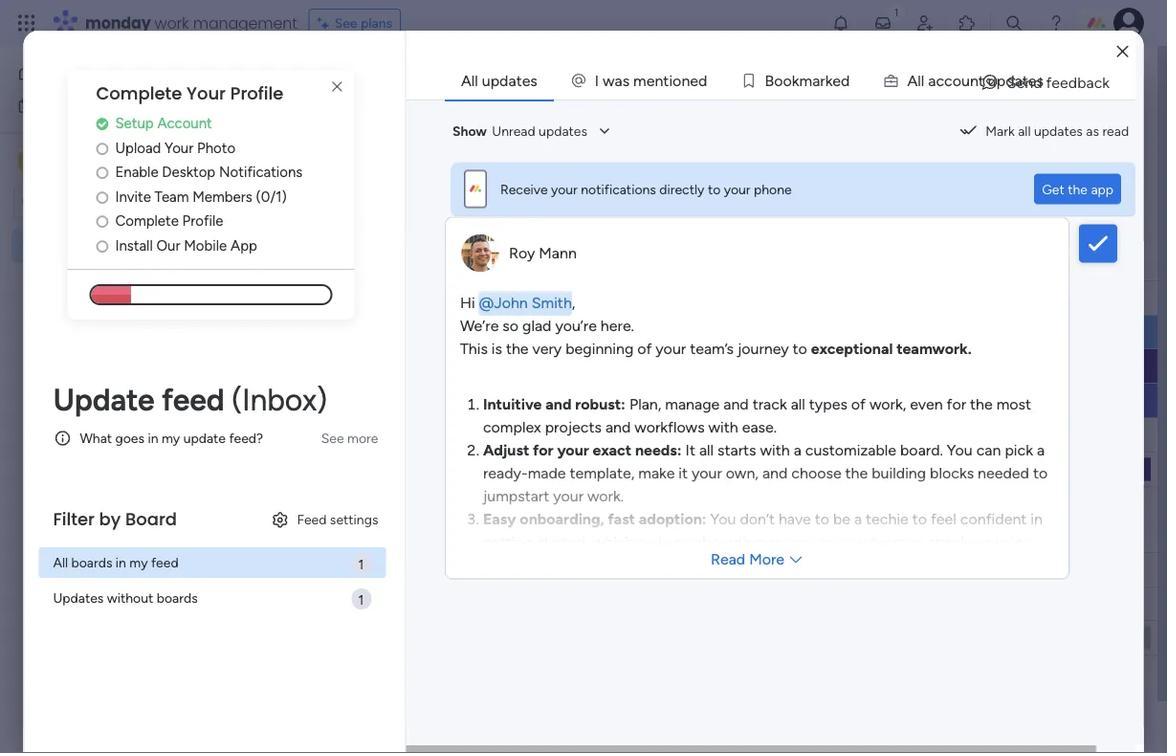 Task type: vqa. For each thing, say whether or not it's contained in the screenshot.
'See'
yes



Task type: describe. For each thing, give the bounding box(es) containing it.
the inside get the app button
[[1068, 181, 1088, 197]]

is
[[491, 340, 502, 358]]

see plans button
[[309, 9, 401, 37]]

0 vertical spatial board
[[379, 64, 449, 96]]

my work button
[[11, 90, 206, 121]]

your for profile
[[187, 81, 226, 106]]

your up onboarding,
[[553, 487, 583, 505]]

table
[[352, 137, 383, 154]]

my first board inside list box
[[45, 238, 129, 254]]

more
[[347, 430, 378, 446]]

circle o image for invite
[[96, 190, 108, 204]]

2 u from the left
[[988, 71, 997, 89]]

my inside 'button'
[[42, 98, 61, 114]]

status
[[809, 562, 847, 578]]

work for monday
[[155, 12, 189, 34]]

1 t from the left
[[663, 71, 669, 89]]

2 l from the left
[[921, 71, 924, 89]]

track inside plan, manage and track all types of work, even for the most complex projects and workflows with ease.
[[753, 395, 787, 414]]

project 1
[[362, 324, 414, 341]]

your down projects
[[557, 441, 589, 459]]

all updates
[[461, 71, 537, 89]]

goes
[[115, 430, 145, 446]]

phone.
[[518, 556, 565, 574]]

feed settings
[[297, 511, 378, 528]]

hidden columns image
[[771, 187, 802, 206]]

even
[[910, 395, 943, 414]]

m
[[22, 153, 33, 169]]

glad
[[522, 317, 551, 335]]

blocks
[[930, 464, 974, 482]]

arrow down image
[[669, 185, 692, 208]]

0 vertical spatial first
[[330, 64, 373, 96]]

notifications
[[581, 181, 656, 197]]

Search field
[[445, 183, 502, 210]]

install our mobile app
[[115, 237, 257, 254]]

get
[[1042, 181, 1065, 197]]

a right a
[[928, 71, 936, 89]]

workflows
[[634, 418, 705, 436]]

update
[[183, 430, 226, 446]]

show unread updates
[[452, 123, 587, 139]]

i w a s m e n t i o n e d
[[595, 71, 707, 89]]

dapulse x slim image
[[326, 76, 349, 99]]

project down getting
[[478, 561, 521, 578]]

manage
[[293, 103, 341, 119]]

my inside list box
[[45, 238, 63, 254]]

team's
[[690, 340, 734, 358]]

this inside hi @john smith , we're so glad you're here. this is the very beginning of your team's journey to exceptional teamwork.
[[460, 340, 488, 358]]

all for updates
[[1018, 123, 1031, 139]]

updates for mark
[[1034, 123, 1083, 139]]

your inside you don't have to be a techie to feel confident in getting started, which makes onboarding anyone in your team as simple as using their phone.
[[837, 533, 867, 551]]

Status field
[[804, 559, 852, 581]]

priority for next month
[[1071, 562, 1114, 578]]

sort button
[[698, 181, 765, 212]]

we're
[[460, 317, 499, 335]]

month for next month
[[372, 521, 430, 545]]

complete for complete profile
[[115, 212, 179, 230]]

smith
[[531, 294, 572, 312]]

needed
[[978, 464, 1029, 482]]

b
[[765, 71, 774, 89]]

all inside plan, manage and track all types of work, even for the most complex projects and workflows with ease.
[[791, 395, 805, 414]]

1 image
[[888, 1, 906, 22]]

adjust
[[483, 441, 529, 459]]

1 vertical spatial for
[[533, 441, 553, 459]]

without
[[107, 590, 153, 606]]

search everything image
[[1005, 13, 1024, 33]]

your inside hi @john smith , we're so glad you're here. this is the very beginning of your team's journey to exceptional teamwork.
[[656, 340, 686, 358]]

workspace image
[[18, 151, 37, 172]]

Owner field
[[692, 559, 741, 581]]

template,
[[570, 464, 634, 482]]

filter button
[[601, 181, 692, 212]]

project left 2
[[362, 359, 405, 375]]

v2 search image
[[431, 185, 445, 207]]

circle o image for complete
[[96, 214, 108, 229]]

1 l from the left
[[918, 71, 921, 89]]

column information image
[[999, 562, 1015, 578]]

your down "it"
[[692, 464, 722, 482]]

nov for nov 17
[[942, 359, 966, 374]]

3 o from the left
[[783, 71, 792, 89]]

onboarding,
[[520, 510, 604, 528]]

stuck
[[810, 393, 845, 409]]

updates for show
[[539, 123, 587, 139]]

install our mobile app link
[[96, 235, 355, 256]]

my work
[[42, 98, 93, 114]]

intuitive and robust:
[[483, 395, 625, 414]]

priority for this month
[[1071, 290, 1114, 306]]

p
[[997, 71, 1006, 89]]

nov for nov 18
[[942, 393, 965, 409]]

My first board field
[[286, 64, 454, 96]]

a right pick
[[1037, 441, 1045, 459]]

0 vertical spatial track
[[695, 103, 725, 119]]

Search in workspace field
[[40, 191, 160, 213]]

add
[[327, 697, 352, 714]]

invite / 1 button
[[996, 65, 1091, 96]]

2 k from the left
[[825, 71, 833, 89]]

most
[[997, 395, 1031, 414]]

hi
[[460, 294, 475, 312]]

and up projects
[[545, 395, 571, 414]]

project up project 2
[[362, 324, 405, 341]]

management
[[193, 12, 297, 34]]

4 e from the left
[[1028, 71, 1037, 89]]

mann
[[539, 244, 577, 262]]

nov 16
[[942, 325, 981, 341]]

automate
[[1006, 137, 1066, 154]]

a
[[907, 71, 918, 89]]

date
[[959, 562, 986, 578]]

as inside button
[[1086, 123, 1099, 139]]

1 s from the left
[[622, 71, 629, 89]]

to left "sort"
[[708, 181, 721, 197]]

plans
[[361, 15, 393, 31]]

the inside plan, manage and track all types of work, even for the most complex projects and workflows with ease.
[[970, 395, 993, 414]]

main workspace
[[44, 152, 157, 170]]

v2 done deadline image
[[899, 358, 914, 376]]

unread
[[492, 123, 535, 139]]

notifications image
[[832, 13, 851, 33]]

adoption:
[[639, 510, 707, 528]]

and up ease.
[[723, 395, 749, 414]]

plan,
[[629, 395, 661, 414]]

nov 17
[[942, 359, 981, 374]]

show board description image
[[462, 71, 485, 90]]

priority field for next month
[[1066, 559, 1119, 581]]

of left the where
[[728, 103, 741, 119]]

in up using
[[1031, 510, 1043, 528]]

install
[[115, 237, 153, 254]]

account
[[157, 115, 212, 132]]

invite members image
[[916, 13, 935, 33]]

1 n from the left
[[655, 71, 663, 89]]

kanban button
[[398, 130, 471, 161]]

exact
[[593, 441, 631, 459]]

1 vertical spatial feed
[[151, 555, 179, 571]]

1 o from the left
[[673, 71, 681, 89]]

jumpstart
[[483, 487, 549, 505]]

0 vertical spatial boards
[[71, 555, 112, 571]]

filter for filter
[[632, 188, 662, 204]]

upload
[[115, 139, 161, 156]]

inbox image
[[874, 13, 893, 33]]

1 e from the left
[[646, 71, 655, 89]]

2 d from the left
[[841, 71, 850, 89]]

18
[[968, 393, 981, 409]]

complex
[[483, 418, 541, 436]]

17
[[969, 359, 981, 374]]

person
[[543, 188, 584, 204]]

project left 3
[[362, 393, 405, 410]]

setup account
[[115, 115, 212, 132]]

see for see plans
[[335, 15, 358, 31]]

help image
[[1047, 13, 1066, 33]]

project up so
[[478, 290, 521, 306]]

read
[[711, 550, 745, 569]]

this inside field
[[329, 249, 364, 273]]

journey
[[737, 340, 789, 358]]

get the app
[[1042, 181, 1114, 197]]

photo
[[197, 139, 236, 156]]

done
[[812, 358, 843, 375]]

notifications
[[219, 163, 303, 181]]

add to favorites image
[[495, 70, 514, 89]]

feel
[[931, 510, 957, 528]]

teamwork.
[[897, 340, 972, 358]]

board
[[125, 507, 177, 532]]

which
[[593, 533, 634, 551]]

next
[[329, 521, 368, 545]]

my for feed
[[130, 555, 148, 571]]

a inside you don't have to be a techie to feel confident in getting started, which makes onboarding anyone in your team as simple as using their phone.
[[854, 510, 862, 528]]

complete for complete your profile
[[96, 81, 182, 106]]

work.
[[587, 487, 624, 505]]

monday work management
[[85, 12, 297, 34]]

1 horizontal spatial my first board
[[291, 64, 449, 96]]

have
[[779, 510, 811, 528]]

app
[[1091, 181, 1114, 197]]

the inside it all starts with a customizable board. you can pick a ready-made template, make it your own, and choose the building blocks needed to jumpstart your work.
[[845, 464, 868, 482]]

simple
[[928, 533, 973, 551]]

see plans
[[335, 15, 393, 31]]

more for read more
[[749, 550, 785, 569]]

all for all boards in my feed
[[53, 555, 68, 571]]

receive
[[500, 181, 548, 197]]

0 vertical spatial profile
[[230, 81, 284, 106]]

2 n from the left
[[681, 71, 690, 89]]

Due date field
[[927, 559, 991, 581]]

this month
[[329, 249, 427, 273]]

i
[[669, 71, 673, 89]]



Task type: locate. For each thing, give the bounding box(es) containing it.
a up the choose
[[794, 441, 801, 459]]

updates inside tab list
[[482, 71, 537, 89]]

in up updates without boards
[[116, 555, 126, 571]]

o up the where
[[774, 71, 783, 89]]

0 horizontal spatial boards
[[71, 555, 112, 571]]

1 vertical spatial month
[[372, 521, 430, 545]]

o right activity
[[953, 71, 962, 89]]

feed down board at bottom left
[[151, 555, 179, 571]]

filter inside popup button
[[632, 188, 662, 204]]

2 vertical spatial my
[[45, 238, 63, 254]]

option
[[0, 229, 244, 233]]

filter left the arrow down image
[[632, 188, 662, 204]]

r
[[820, 71, 825, 89]]

nov
[[942, 325, 965, 341], [942, 359, 966, 374], [942, 393, 965, 409]]

1 horizontal spatial first
[[330, 64, 373, 96]]

1 horizontal spatial t
[[979, 71, 984, 89]]

filter for filter by board
[[53, 507, 95, 532]]

first down search in workspace field
[[67, 238, 91, 254]]

tab list containing all updates
[[445, 61, 1137, 100]]

invite left /
[[1032, 72, 1065, 89]]

0 vertical spatial all
[[1018, 123, 1031, 139]]

see right project
[[873, 102, 896, 118]]

project inside button
[[329, 188, 372, 204]]

i
[[595, 71, 599, 89]]

work down home
[[64, 98, 93, 114]]

a up project
[[812, 71, 820, 89]]

0 vertical spatial priority field
[[1066, 288, 1119, 309]]

complete up install
[[115, 212, 179, 230]]

the left most
[[970, 395, 993, 414]]

1 vertical spatial first
[[67, 238, 91, 254]]

tab list
[[445, 61, 1137, 100]]

complete inside complete profile "link"
[[115, 212, 179, 230]]

0 horizontal spatial as
[[910, 533, 924, 551]]

1 u from the left
[[962, 71, 970, 89]]

your down "b o o k m a r k e d"
[[785, 103, 811, 119]]

kanban
[[412, 137, 457, 154]]

any
[[344, 103, 365, 119]]

send feedback
[[1007, 73, 1110, 91]]

1 vertical spatial work
[[64, 98, 93, 114]]

for left 18
[[947, 395, 966, 414]]

and up exact
[[605, 418, 631, 436]]

of inside plan, manage and track all types of work, even for the most complex projects and workflows with ease.
[[851, 395, 866, 414]]

new project
[[298, 188, 372, 204]]

profile down invite team members (0/1)
[[182, 212, 223, 230]]

3 d from the left
[[1006, 71, 1015, 89]]

3 circle o image from the top
[[96, 190, 108, 204]]

in right goes on the left bottom of page
[[148, 430, 158, 446]]

1 vertical spatial my
[[42, 98, 61, 114]]

1 horizontal spatial as
[[977, 533, 991, 551]]

your
[[187, 81, 226, 106], [165, 139, 194, 156]]

1 horizontal spatial main
[[320, 137, 348, 154]]

the down customizable
[[845, 464, 868, 482]]

in up status field
[[821, 533, 833, 551]]

see inside button
[[321, 430, 344, 446]]

1 circle o image from the top
[[96, 141, 108, 155]]

0 vertical spatial circle o image
[[96, 141, 108, 155]]

a l l a c c o u n t u p d a t e s
[[907, 71, 1044, 89]]

invite for invite team members (0/1)
[[115, 188, 151, 205]]

n left "p"
[[970, 71, 979, 89]]

autopilot image
[[982, 132, 999, 157]]

0 vertical spatial priority
[[1071, 290, 1114, 306]]

your for photo
[[165, 139, 194, 156]]

receive your notifications directly to your phone
[[500, 181, 792, 197]]

0 horizontal spatial with
[[708, 418, 738, 436]]

0 horizontal spatial updates
[[482, 71, 537, 89]]

1 vertical spatial all
[[53, 555, 68, 571]]

complete profile
[[115, 212, 223, 230]]

the right the get
[[1068, 181, 1088, 197]]

0 vertical spatial my first board
[[291, 64, 449, 96]]

0 horizontal spatial all
[[699, 441, 714, 459]]

my for update
[[162, 430, 180, 446]]

more inside 'button'
[[749, 550, 785, 569]]

workspace selection element
[[18, 150, 160, 173]]

feed?
[[229, 430, 263, 446]]

0 vertical spatial feed
[[162, 381, 224, 418]]

updates up owners,
[[482, 71, 537, 89]]

1 priority from the top
[[1071, 290, 1114, 306]]

c
[[936, 71, 944, 89], [944, 71, 953, 89]]

it right the on
[[859, 325, 867, 341]]

0 vertical spatial you
[[947, 441, 973, 459]]

month inside this month field
[[369, 249, 427, 273]]

n right i on the top of page
[[681, 71, 690, 89]]

1 horizontal spatial board
[[379, 64, 449, 96]]

1 horizontal spatial this
[[460, 340, 488, 358]]

techie
[[866, 510, 909, 528]]

0 horizontal spatial main
[[44, 152, 78, 170]]

3 n from the left
[[970, 71, 979, 89]]

0 horizontal spatial d
[[698, 71, 707, 89]]

1 horizontal spatial my
[[162, 430, 180, 446]]

0 vertical spatial filter
[[632, 188, 662, 204]]

invite inside button
[[1032, 72, 1065, 89]]

circle o image left install
[[96, 239, 108, 253]]

circle o image inside invite team members (0/1) 'link'
[[96, 190, 108, 204]]

profile up setup account link
[[230, 81, 284, 106]]

mark
[[986, 123, 1015, 139]]

main for main workspace
[[44, 152, 78, 170]]

t left "p"
[[979, 71, 984, 89]]

all inside button
[[1018, 123, 1031, 139]]

project right new
[[329, 188, 372, 204]]

l up see more
[[918, 71, 921, 89]]

feed up update
[[162, 381, 224, 418]]

m left r
[[799, 71, 812, 89]]

1 horizontal spatial for
[[947, 395, 966, 414]]

ready-
[[483, 464, 528, 482]]

1 vertical spatial you
[[710, 510, 736, 528]]

type
[[368, 103, 396, 119]]

circle o image inside complete profile "link"
[[96, 214, 108, 229]]

see left more
[[321, 430, 344, 446]]

0 horizontal spatial first
[[67, 238, 91, 254]]

t right "p"
[[1023, 71, 1028, 89]]

1 circle o image from the top
[[96, 214, 108, 229]]

see for see more
[[321, 430, 344, 446]]

2 nov from the top
[[942, 359, 966, 374]]

board down search in workspace field
[[94, 238, 129, 254]]

circle o image down search in workspace field
[[96, 214, 108, 229]]

my first board
[[291, 64, 449, 96], [45, 238, 129, 254]]

customizable
[[805, 441, 896, 459]]

k
[[792, 71, 799, 89], [825, 71, 833, 89]]

invite inside 'link'
[[115, 188, 151, 205]]

upload your photo link
[[96, 137, 355, 159]]

2 t from the left
[[979, 71, 984, 89]]

2 e from the left
[[690, 71, 698, 89]]

d for i w a s m e n t i o n e d
[[698, 71, 707, 89]]

2 priority field from the top
[[1066, 559, 1119, 581]]

,
[[572, 294, 575, 312]]

1 horizontal spatial d
[[841, 71, 850, 89]]

o right b
[[783, 71, 792, 89]]

1 nov from the top
[[942, 325, 965, 341]]

very
[[532, 340, 562, 358]]

workspace
[[81, 152, 157, 170]]

This month field
[[324, 249, 432, 274]]

circle o image
[[96, 141, 108, 155], [96, 165, 108, 180], [96, 190, 108, 204]]

track right keep
[[695, 103, 725, 119]]

1 vertical spatial board
[[94, 238, 129, 254]]

setup
[[115, 115, 154, 132]]

0 vertical spatial it
[[859, 325, 867, 341]]

1 c from the left
[[936, 71, 944, 89]]

0 vertical spatial nov
[[942, 325, 965, 341]]

a right i
[[614, 71, 622, 89]]

all inside it all starts with a customizable board. you can pick a ready-made template, make it your own, and choose the building blocks needed to jumpstart your work.
[[699, 441, 714, 459]]

you don't have to be a techie to feel confident in getting started, which makes onboarding anyone in your team as simple as using their phone.
[[483, 510, 1043, 574]]

v2 overdue deadline image
[[899, 324, 914, 342]]

2 m from the left
[[799, 71, 812, 89]]

0 vertical spatial your
[[187, 81, 226, 106]]

and right the own,
[[762, 464, 788, 482]]

ease.
[[742, 418, 777, 436]]

1 priority field from the top
[[1066, 288, 1119, 309]]

1 horizontal spatial all
[[461, 71, 478, 89]]

all right "it"
[[699, 441, 714, 459]]

invite for invite / 1
[[1032, 72, 1065, 89]]

starts
[[717, 441, 756, 459]]

o up keep
[[673, 71, 681, 89]]

month right the next at left bottom
[[372, 521, 430, 545]]

1 vertical spatial see
[[873, 102, 896, 118]]

2 c from the left
[[944, 71, 953, 89]]

0 horizontal spatial m
[[633, 71, 646, 89]]

u
[[962, 71, 970, 89], [988, 71, 997, 89]]

k right b
[[792, 71, 799, 89]]

check circle image
[[96, 117, 108, 131]]

circle o image for install
[[96, 239, 108, 253]]

read
[[1103, 123, 1129, 139]]

1 horizontal spatial k
[[825, 71, 833, 89]]

of inside hi @john smith , we're so glad you're here. this is the very beginning of your team's journey to exceptional teamwork.
[[637, 340, 652, 358]]

1 vertical spatial my first board
[[45, 238, 129, 254]]

main
[[320, 137, 348, 154], [44, 152, 78, 170]]

l
[[918, 71, 921, 89], [921, 71, 924, 89]]

2 circle o image from the top
[[96, 165, 108, 180]]

1 horizontal spatial work
[[155, 12, 189, 34]]

for
[[947, 395, 966, 414], [533, 441, 553, 459]]

1 horizontal spatial with
[[760, 441, 790, 459]]

of right the beginning
[[637, 340, 652, 358]]

invite team members (0/1) link
[[96, 186, 355, 208]]

0 horizontal spatial s
[[622, 71, 629, 89]]

0 vertical spatial my
[[291, 64, 324, 96]]

all for all updates
[[461, 71, 478, 89]]

feedback
[[1046, 73, 1110, 91]]

priority field for this month
[[1066, 288, 1119, 309]]

1 m from the left
[[633, 71, 646, 89]]

1 horizontal spatial n
[[681, 71, 690, 89]]

nov left 18
[[942, 393, 965, 409]]

circle o image down 'check circle' icon
[[96, 141, 108, 155]]

to inside hi @john smith , we're so glad you're here. this is the very beginning of your team's journey to exceptional teamwork.
[[793, 340, 807, 358]]

more right read
[[749, 550, 785, 569]]

1 d from the left
[[698, 71, 707, 89]]

1 horizontal spatial filter
[[632, 188, 662, 204]]

your
[[785, 103, 811, 119], [551, 181, 578, 197], [724, 181, 751, 197], [656, 340, 686, 358], [557, 441, 589, 459], [692, 464, 722, 482], [553, 487, 583, 505], [837, 533, 867, 551]]

for inside plan, manage and track all types of work, even for the most complex projects and workflows with ease.
[[947, 395, 966, 414]]

0 vertical spatial more
[[899, 102, 930, 118]]

the
[[1068, 181, 1088, 197], [506, 340, 528, 358], [970, 395, 993, 414], [845, 464, 868, 482]]

0 horizontal spatial my
[[130, 555, 148, 571]]

and left keep
[[637, 103, 659, 119]]

1 inside button
[[1077, 72, 1083, 89]]

2 s from the left
[[1037, 71, 1044, 89]]

2 horizontal spatial updates
[[1034, 123, 1083, 139]]

month
[[369, 249, 427, 273], [372, 521, 430, 545]]

l right a
[[921, 71, 924, 89]]

of left work,
[[851, 395, 866, 414]]

2 circle o image from the top
[[96, 239, 108, 253]]

2 vertical spatial all
[[699, 441, 714, 459]]

month inside next month "field"
[[372, 521, 430, 545]]

and inside it all starts with a customizable board. you can pick a ready-made template, make it your own, and choose the building blocks needed to jumpstart your work.
[[762, 464, 788, 482]]

profile inside complete profile "link"
[[182, 212, 223, 230]]

1 vertical spatial it
[[678, 464, 688, 482]]

of
[[399, 103, 412, 119], [728, 103, 741, 119], [637, 340, 652, 358], [851, 395, 866, 414]]

3
[[408, 393, 416, 410]]

filter left by
[[53, 507, 95, 532]]

the inside hi @john smith , we're so glad you're here. this is the very beginning of your team's journey to exceptional teamwork.
[[506, 340, 528, 358]]

2 horizontal spatial all
[[1018, 123, 1031, 139]]

0 vertical spatial with
[[708, 418, 738, 436]]

1 vertical spatial invite
[[115, 188, 151, 205]]

1 vertical spatial this
[[460, 340, 488, 358]]

all up updates
[[53, 555, 68, 571]]

0 vertical spatial circle o image
[[96, 214, 108, 229]]

nov left 17
[[942, 359, 966, 374]]

1 horizontal spatial invite
[[1032, 72, 1065, 89]]

robust:
[[575, 395, 625, 414]]

3 e from the left
[[833, 71, 841, 89]]

3 nov from the top
[[942, 393, 965, 409]]

with inside it all starts with a customizable board. you can pick a ready-made template, make it your own, and choose the building blocks needed to jumpstart your work.
[[760, 441, 790, 459]]

you inside you don't have to be a techie to feel confident in getting started, which makes onboarding anyone in your team as simple as using their phone.
[[710, 510, 736, 528]]

owners,
[[508, 103, 555, 119]]

all right mark
[[1018, 123, 1031, 139]]

1 vertical spatial circle o image
[[96, 165, 108, 180]]

my left update
[[162, 430, 180, 446]]

to left feel
[[912, 510, 927, 528]]

0 vertical spatial this
[[329, 249, 364, 273]]

0 horizontal spatial invite
[[115, 188, 151, 205]]

1 vertical spatial priority field
[[1066, 559, 1119, 581]]

0 horizontal spatial all
[[53, 555, 68, 571]]

see left plans in the left of the page
[[335, 15, 358, 31]]

1 vertical spatial with
[[760, 441, 790, 459]]

enable desktop notifications link
[[96, 162, 355, 183]]

t up keep
[[663, 71, 669, 89]]

you inside it all starts with a customizable board. you can pick a ready-made template, make it your own, and choose the building blocks needed to jumpstart your work.
[[947, 441, 973, 459]]

project 2
[[362, 359, 416, 375]]

can
[[977, 441, 1001, 459]]

their
[[483, 556, 514, 574]]

john smith image
[[1114, 8, 1145, 38]]

@john
[[479, 294, 528, 312]]

read more
[[711, 550, 785, 569]]

circle o image for upload
[[96, 141, 108, 155]]

members
[[193, 188, 253, 205]]

more for see more
[[899, 102, 930, 118]]

0 vertical spatial see
[[335, 15, 358, 31]]

u left "p"
[[962, 71, 970, 89]]

work right monday in the left top of the page
[[155, 12, 189, 34]]

1 k from the left
[[792, 71, 799, 89]]

month up project 1
[[369, 249, 427, 273]]

project 3
[[362, 393, 416, 410]]

a right "p"
[[1015, 71, 1023, 89]]

column information image
[[866, 562, 882, 578]]

main left table
[[320, 137, 348, 154]]

exceptional
[[811, 340, 893, 358]]

due date
[[931, 562, 986, 578]]

with up starts
[[708, 418, 738, 436]]

more down a
[[899, 102, 930, 118]]

this down new project
[[329, 249, 364, 273]]

circle o image inside 'enable desktop notifications' link
[[96, 165, 108, 180]]

0 vertical spatial all
[[461, 71, 478, 89]]

2 vertical spatial nov
[[942, 393, 965, 409]]

updates down send feedback
[[1034, 123, 1083, 139]]

your left phone
[[724, 181, 751, 197]]

see for see more
[[873, 102, 896, 118]]

m for e
[[633, 71, 646, 89]]

work inside 'button'
[[64, 98, 93, 114]]

1 horizontal spatial it
[[859, 325, 867, 341]]

2 vertical spatial circle o image
[[96, 190, 108, 204]]

close image
[[1118, 45, 1129, 59]]

2 horizontal spatial d
[[1006, 71, 1015, 89]]

the right is at the top left
[[506, 340, 528, 358]]

all for starts
[[699, 441, 714, 459]]

1 vertical spatial more
[[749, 550, 785, 569]]

to left be
[[815, 510, 829, 528]]

timelines
[[580, 103, 634, 119]]

board up project.
[[379, 64, 449, 96]]

0 horizontal spatial track
[[695, 103, 725, 119]]

1 horizontal spatial all
[[791, 395, 805, 414]]

2 priority from the top
[[1071, 562, 1114, 578]]

invite team members (0/1)
[[115, 188, 287, 205]]

1 vertical spatial boards
[[157, 590, 198, 606]]

it inside it all starts with a customizable board. you can pick a ready-made template, make it your own, and choose the building blocks needed to jumpstart your work.
[[678, 464, 688, 482]]

1 vertical spatial circle o image
[[96, 239, 108, 253]]

1 horizontal spatial boards
[[157, 590, 198, 606]]

it down "it"
[[678, 464, 688, 482]]

1 horizontal spatial u
[[988, 71, 997, 89]]

my first board up the "type"
[[291, 64, 449, 96]]

you up 'onboarding'
[[710, 510, 736, 528]]

see more
[[321, 430, 378, 446]]

my first board list box
[[0, 226, 244, 521]]

filter
[[632, 188, 662, 204], [53, 507, 95, 532]]

new
[[355, 697, 380, 714]]

priority
[[1071, 290, 1114, 306], [1071, 562, 1114, 578]]

2 o from the left
[[774, 71, 783, 89]]

m left i on the top of page
[[633, 71, 646, 89]]

all up assign
[[461, 71, 478, 89]]

0 horizontal spatial work
[[64, 98, 93, 114]]

apps image
[[958, 13, 977, 33]]

circle o image inside upload your photo link
[[96, 141, 108, 155]]

my left dapulse x slim icon
[[291, 64, 324, 96]]

circle o image for enable
[[96, 165, 108, 180]]

your left the team's
[[656, 340, 686, 358]]

0 vertical spatial work
[[155, 12, 189, 34]]

main inside button
[[320, 137, 348, 154]]

circle o image inside install our mobile app link
[[96, 239, 108, 253]]

m for a
[[799, 71, 812, 89]]

work for my
[[64, 98, 93, 114]]

Next month field
[[324, 521, 435, 546]]

1 vertical spatial profile
[[182, 212, 223, 230]]

boards up updates
[[71, 555, 112, 571]]

it all starts with a customizable board. you can pick a ready-made template, make it your own, and choose the building blocks needed to jumpstart your work.
[[483, 441, 1048, 505]]

1 horizontal spatial s
[[1037, 71, 1044, 89]]

send feedback button
[[973, 67, 1118, 98]]

enable
[[115, 163, 158, 181]]

2 horizontal spatial as
[[1086, 123, 1099, 139]]

update
[[53, 381, 155, 418]]

updates without boards
[[53, 590, 198, 606]]

1 vertical spatial complete
[[115, 212, 179, 230]]

1 vertical spatial priority
[[1071, 562, 1114, 578]]

my first board down search in workspace field
[[45, 238, 129, 254]]

invite
[[1032, 72, 1065, 89], [115, 188, 151, 205]]

2 horizontal spatial n
[[970, 71, 979, 89]]

3 t from the left
[[1023, 71, 1028, 89]]

my down search in workspace field
[[45, 238, 63, 254]]

updates down "set"
[[539, 123, 587, 139]]

nov for nov 16
[[942, 325, 965, 341]]

read more button
[[445, 540, 1069, 579]]

main inside the 'workspace selection' element
[[44, 152, 78, 170]]

0 horizontal spatial board
[[94, 238, 129, 254]]

to inside it all starts with a customizable board. you can pick a ready-made template, make it your own, and choose the building blocks needed to jumpstart your work.
[[1033, 464, 1048, 482]]

(inbox)
[[232, 381, 327, 418]]

see inside button
[[335, 15, 358, 31]]

n left i on the top of page
[[655, 71, 663, 89]]

anyone
[[767, 533, 817, 551]]

select product image
[[17, 13, 36, 33]]

4 o from the left
[[953, 71, 962, 89]]

roy
[[509, 244, 535, 262]]

Priority field
[[1066, 288, 1119, 309], [1066, 559, 1119, 581]]

of right the "type"
[[399, 103, 412, 119]]

your right the receive
[[551, 181, 578, 197]]

mark all updates as read
[[986, 123, 1129, 139]]

e
[[646, 71, 655, 89], [690, 71, 698, 89], [833, 71, 841, 89], [1028, 71, 1037, 89]]

0 horizontal spatial u
[[962, 71, 970, 89]]

desktop
[[162, 163, 216, 181]]

first inside list box
[[67, 238, 91, 254]]

invite down enable
[[115, 188, 151, 205]]

updates inside button
[[1034, 123, 1083, 139]]

home button
[[11, 57, 206, 88]]

our
[[156, 237, 180, 254]]

d for a l l a c c o u n t u p d a t e s
[[1006, 71, 1015, 89]]

board inside list box
[[94, 238, 129, 254]]

you up the blocks
[[947, 441, 973, 459]]

as down confident
[[977, 533, 991, 551]]

with inside plan, manage and track all types of work, even for the most complex projects and workflows with ease.
[[708, 418, 738, 436]]

keep
[[663, 103, 692, 119]]

main for main table
[[320, 137, 348, 154]]

0 vertical spatial invite
[[1032, 72, 1065, 89]]

0 horizontal spatial for
[[533, 441, 553, 459]]

1 horizontal spatial updates
[[539, 123, 587, 139]]

2 horizontal spatial t
[[1023, 71, 1028, 89]]

0 horizontal spatial n
[[655, 71, 663, 89]]

0 vertical spatial my
[[162, 430, 180, 446]]

feed
[[297, 511, 327, 528]]

here.
[[600, 317, 634, 335]]

by
[[99, 507, 121, 532]]

boards right without
[[157, 590, 198, 606]]

with
[[708, 418, 738, 436], [760, 441, 790, 459]]

month for this month
[[369, 249, 427, 273]]

activity button
[[898, 65, 989, 96]]

0 horizontal spatial you
[[710, 510, 736, 528]]

complete your profile
[[96, 81, 284, 106]]

circle o image
[[96, 214, 108, 229], [96, 239, 108, 253]]

your down be
[[837, 533, 867, 551]]



